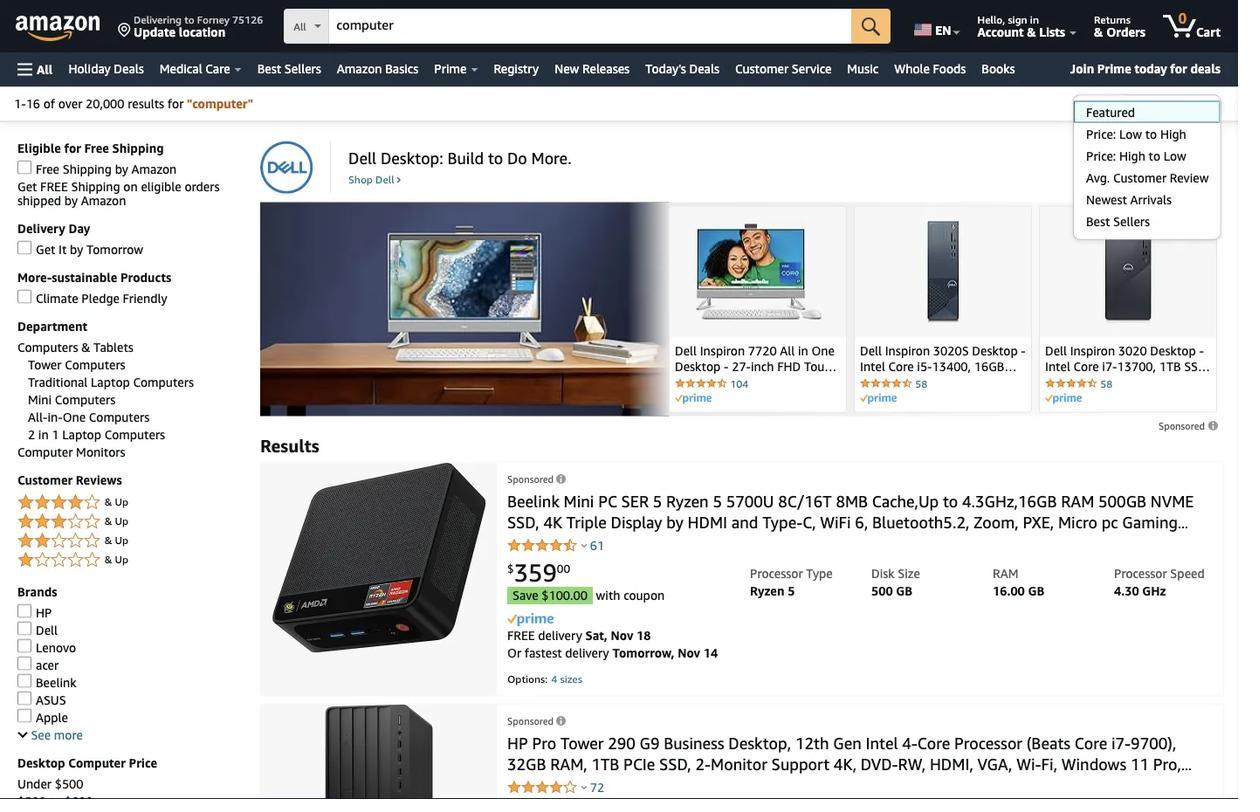 Task type: describe. For each thing, give the bounding box(es) containing it.
save
[[513, 588, 539, 603]]

see
[[31, 728, 51, 742]]

in inside dell inspiron 7720 all in one desktop - 27-inch fhd tou…
[[799, 343, 809, 358]]

0 horizontal spatial best sellers link
[[250, 57, 329, 81]]

free delivery sat, nov 18 or fastest delivery tomorrow, nov 14
[[508, 628, 718, 660]]

hp pro tower 290 g9 business desktop, 12th gen intel 4-core processor (beats core i7-9700), 32gb ram, 1tb pcie ssd, 2-monitor support 4k, dvd-rw, hdmi, vga, wi-fi, windows 11 pro, black
[[508, 734, 1182, 795]]

4
[[552, 673, 558, 685]]

i7- inside "hp pro tower 290 g9 business desktop, 12th gen intel 4-core processor (beats core i7-9700), 32gb ram, 1tb pcie ssd, 2-monitor support 4k, dvd-rw, hdmi, vga, wi-fi, windows 11 pro, black"
[[1112, 734, 1132, 753]]

coupon
[[624, 588, 665, 603]]

checkbox image for acer
[[17, 657, 31, 671]]

monitor
[[711, 755, 768, 774]]

sustainable
[[52, 270, 117, 284]]

dell inspiron 7720 all in one desktop - 27-inch fhd tou…
[[675, 343, 837, 374]]

desktop:
[[381, 149, 444, 168]]

orders
[[185, 179, 220, 193]]

mini inside department computers & tablets tower computers traditional laptop computers mini computers all-in-one computers 2 in 1 laptop computers computer monitors
[[28, 392, 52, 407]]

en
[[936, 23, 952, 37]]

9700),
[[1132, 734, 1177, 753]]

1 vertical spatial high
[[1120, 148, 1146, 163]]

ghz
[[1143, 584, 1167, 598]]

triple
[[567, 513, 607, 532]]

desktop inside dell inspiron 3020s desktop - intel core i5-13400, 16gb…
[[973, 343, 1018, 358]]

dropdown image
[[1207, 101, 1216, 108]]

today's
[[646, 62, 687, 76]]

$100.00
[[542, 588, 588, 603]]

0 vertical spatial nov
[[611, 628, 634, 642]]

for inside navigation navigation
[[1171, 61, 1188, 76]]

computers & tablets link
[[17, 340, 134, 354]]

1 vertical spatial delivery
[[566, 646, 610, 660]]

Search Amazon text field
[[330, 10, 852, 43]]

amazon basics link
[[329, 57, 427, 81]]

tower computers link
[[28, 357, 126, 372]]

beelink mini pc ser 5 ryzen 5 5700u 8c/16t 8mb cache,up to 4.3ghz,16gb ram 500gb nvme ssd, 4k triple display by hdmi and type-c, wifi 6, bluetooth5.2, zoom, pxe, micro pc gaming computer
[[508, 492, 1195, 553]]

inspiron for i5-
[[886, 343, 931, 358]]

holiday deals link
[[61, 57, 152, 81]]

0 horizontal spatial amazon
[[81, 193, 126, 207]]

sponsored button for hp pro tower 290 g9 business desktop, 12th gen intel 4-core processor (beats core i7-9700), 32gb ram, 1tb pcie ssd, 2-monitor support 4k, dvd-rw, hdmi, vga, wi-fi, windows 11 pro, black
[[508, 715, 566, 727]]

and
[[732, 513, 759, 532]]

to up avg. customer review link
[[1149, 148, 1161, 163]]

& up for 4th & up link from the top of the customer reviews element
[[105, 553, 129, 566]]

3 stars & up element
[[17, 512, 243, 532]]

asus
[[36, 693, 66, 707]]

$500
[[55, 777, 83, 791]]

1 horizontal spatial 5
[[713, 492, 723, 511]]

by up day
[[64, 193, 78, 207]]

checkbox image for apple
[[17, 709, 31, 723]]

featured price: low to high price: high to low avg. customer review newest arrivals best sellers
[[1087, 105, 1210, 228]]

16gb…
[[975, 359, 1017, 374]]

pxe,
[[1024, 513, 1055, 532]]

apple
[[36, 710, 68, 725]]

checkbox image for dell
[[17, 622, 31, 636]]

music
[[848, 62, 879, 76]]

- inside dell inspiron 7720 all in one desktop - 27-inch fhd tou…
[[724, 359, 729, 374]]

beelink link
[[17, 674, 76, 690]]

deals for holiday deals
[[114, 62, 144, 76]]

dvd-
[[861, 755, 899, 774]]

16
[[26, 97, 40, 111]]

1 vertical spatial low
[[1164, 148, 1187, 163]]

13400,
[[933, 359, 972, 374]]

fi,
[[1042, 755, 1058, 774]]

in inside navigation navigation
[[1031, 13, 1040, 25]]

11
[[1131, 755, 1150, 774]]

13700,
[[1118, 359, 1157, 374]]

tomorrow,
[[613, 646, 675, 660]]

processor for 4.30
[[1115, 566, 1168, 580]]

ram 16.00 gb
[[993, 566, 1045, 598]]

4.30
[[1115, 584, 1140, 598]]

8mb
[[836, 492, 869, 511]]

dell for dell inspiron 7720 all in one desktop - 27-inch fhd tou…
[[675, 343, 697, 358]]

0 vertical spatial laptop
[[91, 375, 130, 389]]

4-
[[903, 734, 918, 753]]

4 stars & up element
[[17, 492, 243, 513]]

support
[[772, 755, 830, 774]]

0 horizontal spatial low
[[1120, 127, 1143, 141]]

72
[[590, 780, 605, 795]]

hp link
[[17, 604, 52, 620]]

size
[[898, 566, 921, 580]]

& inside department computers & tablets tower computers traditional laptop computers mini computers all-in-one computers 2 in 1 laptop computers computer monitors
[[81, 340, 90, 354]]

sat,
[[586, 628, 608, 642]]

sellers inside navigation navigation
[[285, 62, 321, 76]]

type-
[[763, 513, 803, 532]]

to inside 'delivering to forney 75126 update location'
[[184, 13, 195, 25]]

1 horizontal spatial free
[[84, 141, 109, 155]]

beelink mini pc ser 5 ryzen 5 5700u 8c/16t 8mb cache,up to 4.3ghz,16gb ram 500gb nvme ssd, 4k triple display by hdmi and type-c, wifi 6, bluetooth5.2, zoom, pxe, micro pc gaming computer link
[[508, 492, 1195, 553]]

sponsored for hp pro tower 290 g9 business desktop, 12th gen intel 4-core processor (beats core i7-9700), 32gb ram, 1tb pcie ssd, 2-monitor support 4k, dvd-rw, hdmi, vga, wi-fi, windows 11 pro, black
[[508, 715, 554, 727]]

all inside all 'search field'
[[294, 21, 306, 33]]

featured option
[[1074, 101, 1221, 123]]

1 vertical spatial shipping
[[63, 162, 112, 176]]

desktop computer price
[[17, 756, 157, 770]]

eligible for prime. image for desktop
[[675, 393, 712, 404]]

forney
[[197, 13, 230, 25]]

or
[[508, 646, 522, 660]]

lenovo link
[[17, 639, 76, 655]]

service
[[792, 62, 832, 76]]

500
[[872, 584, 893, 598]]

core inside the dell inspiron 3020 desktop - intel core i7-13700, 1tb ss…
[[1074, 359, 1100, 374]]

monitors
[[76, 445, 125, 459]]

& down '2 stars & up' element
[[105, 553, 112, 566]]

deals
[[1191, 61, 1221, 76]]

core up hdmi,
[[918, 734, 951, 753]]

rw,
[[899, 755, 926, 774]]

core up windows
[[1075, 734, 1108, 753]]

vga,
[[978, 755, 1013, 774]]

inspiron for i7-
[[1071, 343, 1116, 358]]

music link
[[840, 57, 887, 81]]

58 for i7-
[[1101, 377, 1113, 390]]

fastest
[[525, 646, 562, 660]]

to inside the beelink mini pc ser 5 ryzen 5 5700u 8c/16t 8mb cache,up to 4.3ghz,16gb ram 500gb nvme ssd, 4k triple display by hdmi and type-c, wifi 6, bluetooth5.2, zoom, pxe, micro pc gaming computer
[[944, 492, 959, 511]]

- for dell inspiron 3020 desktop - intel core i7-13700, 1tb ss…
[[1200, 343, 1205, 358]]

apple link
[[17, 709, 68, 725]]

climate
[[36, 291, 78, 305]]

hdmi
[[688, 513, 728, 532]]

desktop inside dell inspiron 7720 all in one desktop - 27-inch fhd tou…
[[675, 359, 721, 374]]

to left the do
[[488, 149, 503, 168]]

all inside all button
[[37, 62, 53, 76]]

department computers & tablets tower computers traditional laptop computers mini computers all-in-one computers 2 in 1 laptop computers computer monitors
[[17, 319, 194, 459]]

61 link
[[590, 538, 605, 553]]

2 vertical spatial shipping
[[71, 179, 120, 193]]

& down 3 stars & up "element" at the left bottom of the page
[[105, 534, 112, 546]]

computer inside department computers & tablets tower computers traditional laptop computers mini computers all-in-one computers 2 in 1 laptop computers computer monitors
[[17, 445, 73, 459]]

computers up all-in-one computers link
[[55, 392, 116, 407]]

avg.
[[1087, 170, 1111, 185]]

desktop computer price element
[[17, 777, 243, 799]]

(beats
[[1027, 734, 1071, 753]]

new releases
[[555, 62, 630, 76]]

pledge
[[82, 291, 120, 305]]

orders
[[1107, 24, 1146, 39]]

desktop inside the dell inspiron 3020 desktop - intel core i7-13700, 1tb ss…
[[1151, 343, 1197, 358]]

i7- inside the dell inspiron 3020 desktop - intel core i7-13700, 1tb ss…
[[1103, 359, 1118, 374]]

customer service link
[[728, 57, 840, 81]]

results
[[260, 435, 319, 456]]

cart
[[1197, 24, 1221, 39]]

checkbox image for beelink
[[17, 674, 31, 688]]

deals for today's deals
[[690, 62, 720, 76]]

inspiron for -
[[700, 343, 745, 358]]

& up for 3rd & up link from the top
[[105, 534, 129, 546]]

58 link for i7-
[[1046, 377, 1212, 390]]

whole foods
[[895, 62, 967, 76]]

checkbox image for asus
[[17, 692, 31, 705]]

traditional laptop computers link
[[28, 375, 194, 389]]

up for 3 stars & up "element" at the left bottom of the page
[[115, 515, 129, 527]]

hp for hp
[[36, 605, 52, 620]]

computers up 2 in 1 laptop computers link
[[89, 410, 150, 424]]

best inside featured price: low to high price: high to low avg. customer review newest arrivals best sellers
[[1087, 214, 1111, 228]]

by up 'on'
[[115, 162, 128, 176]]

checkbox image for climate pledge friendly
[[17, 290, 31, 304]]

& left lists
[[1028, 24, 1037, 39]]

computers up monitors
[[105, 427, 165, 442]]

zoom,
[[974, 513, 1019, 532]]

acer link
[[17, 657, 59, 672]]

1 vertical spatial for
[[168, 97, 184, 111]]

1 price: from the top
[[1087, 127, 1117, 141]]

4 sizes link
[[548, 672, 586, 689]]

join
[[1071, 61, 1095, 76]]

customer service
[[736, 62, 832, 76]]

shipped
[[17, 193, 61, 207]]

fhd
[[778, 359, 801, 374]]

0 horizontal spatial 5
[[653, 492, 663, 511]]

0 vertical spatial sponsored
[[1159, 420, 1206, 431]]

$
[[508, 562, 514, 575]]

popover image for 72
[[582, 785, 588, 790]]

ram inside ram 16.00 gb
[[993, 566, 1019, 580]]

1 vertical spatial get
[[36, 242, 55, 256]]

tower inside department computers & tablets tower computers traditional laptop computers mini computers all-in-one computers 2 in 1 laptop computers computer monitors
[[28, 357, 62, 372]]

2 price: from the top
[[1087, 148, 1117, 163]]

over
[[58, 97, 82, 111]]

price: low to high option
[[1074, 123, 1221, 145]]

computers up traditional laptop computers link
[[65, 357, 126, 372]]

1 horizontal spatial amazon
[[132, 162, 177, 176]]

1 horizontal spatial best sellers link
[[1075, 210, 1221, 232]]

sponsored button for beelink mini pc ser 5 ryzen 5 5700u 8c/16t 8mb cache,up to 4.3ghz,16gb ram 500gb nvme ssd, 4k triple display by hdmi and type-c, wifi 6, bluetooth5.2, zoom, pxe, micro pc gaming computer
[[508, 473, 566, 485]]

extender expand image
[[18, 729, 28, 738]]

checkbox image for hp
[[17, 604, 31, 618]]

by right it
[[70, 242, 83, 256]]

to up price: high to low link
[[1146, 127, 1158, 141]]



Task type: vqa. For each thing, say whether or not it's contained in the screenshot.
Easy for Easy to use
no



Task type: locate. For each thing, give the bounding box(es) containing it.
inspiron up i5-
[[886, 343, 931, 358]]

computer monitors link
[[17, 445, 125, 459]]

0 vertical spatial price:
[[1087, 127, 1117, 141]]

bluetooth5.2,
[[873, 513, 970, 532]]

dell left 7720
[[675, 343, 697, 358]]

processor inside processor speed 4.30 ghz
[[1115, 566, 1168, 580]]

books link
[[974, 57, 1024, 81]]

1 horizontal spatial gb
[[1029, 584, 1045, 598]]

1 vertical spatial hp
[[508, 734, 528, 753]]

2 58 link from the left
[[1046, 377, 1212, 390]]

1 horizontal spatial high
[[1161, 127, 1187, 141]]

shipping left 'on'
[[71, 179, 120, 193]]

58 down i5-
[[916, 377, 928, 390]]

ram,
[[551, 755, 588, 774]]

hp inside "hp pro tower 290 g9 business desktop, 12th gen intel 4-core processor (beats core i7-9700), 32gb ram, 1tb pcie ssd, 2-monitor support 4k, dvd-rw, hdmi, vga, wi-fi, windows 11 pro, black"
[[508, 734, 528, 753]]

7 checkbox image from the top
[[17, 674, 31, 688]]

ram inside the beelink mini pc ser 5 ryzen 5 5700u 8c/16t 8mb cache,up to 4.3ghz,16gb ram 500gb nvme ssd, 4k triple display by hdmi and type-c, wifi 6, bluetooth5.2, zoom, pxe, micro pc gaming computer
[[1062, 492, 1095, 511]]

computer down 4k at the bottom left
[[508, 534, 579, 553]]

get
[[17, 179, 37, 193], [36, 242, 55, 256]]

12th
[[796, 734, 830, 753]]

0 vertical spatial ryzen
[[667, 492, 709, 511]]

nov up or fastest delivery tomorrow, nov 14 element
[[611, 628, 634, 642]]

pro
[[532, 734, 557, 753]]

1 58 link from the left
[[861, 377, 1027, 390]]

1 horizontal spatial all
[[294, 21, 306, 33]]

1 star & up element
[[17, 550, 243, 571]]

0 vertical spatial shipping
[[112, 141, 164, 155]]

0 horizontal spatial -
[[724, 359, 729, 374]]

inspiron inside dell inspiron 3020s desktop - intel core i5-13400, 16gb…
[[886, 343, 931, 358]]

58 link down 13700, on the right
[[1046, 377, 1212, 390]]

inch
[[751, 359, 775, 374]]

1 vertical spatial laptop
[[62, 427, 101, 442]]

update
[[134, 24, 176, 39]]

58 down the dell inspiron 3020 desktop - intel core i7-13700, 1tb ss…
[[1101, 377, 1113, 390]]

1 vertical spatial amazon
[[132, 162, 177, 176]]

up for "4 stars & up" element
[[115, 496, 129, 508]]

dell for dell inspiron 3020 desktop - intel core i7-13700, 1tb ss…
[[1046, 343, 1068, 358]]

58
[[916, 377, 928, 390], [1101, 377, 1113, 390]]

account & lists
[[978, 24, 1066, 39]]

tower up the traditional
[[28, 357, 62, 372]]

sort
[[1125, 99, 1144, 110]]

dell up shop
[[349, 149, 377, 168]]

2 vertical spatial for
[[64, 141, 81, 155]]

& up for fourth & up link from the bottom
[[105, 496, 129, 508]]

free shipping by amazon get free shipping on eligible orders shipped by amazon
[[17, 162, 220, 207]]

ssd, inside "hp pro tower 290 g9 business desktop, 12th gen intel 4-core processor (beats core i7-9700), 32gb ram, 1tb pcie ssd, 2-monitor support 4k, dvd-rw, hdmi, vga, wi-fi, windows 11 pro, black"
[[660, 755, 692, 774]]

75126
[[232, 13, 263, 25]]

hp inside brands element
[[36, 605, 52, 620]]

amazon left basics
[[337, 62, 382, 76]]

checkbox image down more-
[[17, 290, 31, 304]]

customer for customer service
[[736, 62, 789, 76]]

customer inside featured price: low to high price: high to low avg. customer review newest arrivals best sellers
[[1114, 170, 1167, 185]]

1 horizontal spatial beelink
[[508, 492, 560, 511]]

0 horizontal spatial ram
[[993, 566, 1019, 580]]

1 horizontal spatial low
[[1164, 148, 1187, 163]]

mini computers link
[[28, 392, 116, 407]]

2 vertical spatial computer
[[68, 756, 126, 770]]

core inside dell inspiron 3020s desktop - intel core i5-13400, 16gb…
[[889, 359, 914, 374]]

black
[[508, 776, 546, 795]]

checkbox image for get it by tomorrow
[[17, 241, 31, 255]]

processor for ryzen
[[751, 566, 804, 580]]

1 deals from the left
[[114, 62, 144, 76]]

amazon image
[[16, 16, 100, 42]]

1 checkbox image from the top
[[17, 160, 31, 174]]

58 for i5-
[[916, 377, 928, 390]]

72 link
[[590, 780, 605, 795]]

1 vertical spatial ram
[[993, 566, 1019, 580]]

desktop up under
[[17, 756, 65, 770]]

more.
[[532, 149, 572, 168]]

32gb
[[508, 755, 547, 774]]

& up down '2 stars & up' element
[[105, 553, 129, 566]]

dell for dell desktop: build to do more.
[[349, 149, 377, 168]]

0 horizontal spatial free
[[36, 162, 59, 176]]

2 horizontal spatial for
[[1171, 61, 1188, 76]]

2 inspiron from the left
[[886, 343, 931, 358]]

get inside free shipping by amazon get free shipping on eligible orders shipped by amazon
[[17, 179, 37, 193]]

104
[[731, 377, 749, 390]]

amazon inside navigation navigation
[[337, 62, 382, 76]]

2 horizontal spatial all
[[781, 343, 795, 358]]

tower inside "hp pro tower 290 g9 business desktop, 12th gen intel 4-core processor (beats core i7-9700), 32gb ram, 1tb pcie ssd, 2-monitor support 4k, dvd-rw, hdmi, vga, wi-fi, windows 11 pro, black"
[[561, 734, 604, 753]]

department
[[17, 319, 87, 333]]

sponsored button up 4k at the bottom left
[[508, 473, 566, 485]]

price: low to high link
[[1075, 123, 1221, 145]]

dell inside dell inspiron 3020s desktop - intel core i5-13400, 16gb…
[[861, 343, 882, 358]]

16.00
[[993, 584, 1026, 598]]

intel inside dell inspiron 3020s desktop - intel core i5-13400, 16gb…
[[861, 359, 886, 374]]

2 popover image from the top
[[582, 785, 588, 790]]

one down mini computers link
[[63, 410, 86, 424]]

checkbox image inside hp link
[[17, 604, 31, 618]]

0 vertical spatial sponsored button
[[1159, 417, 1221, 435]]

checkbox image inside climate pledge friendly link
[[17, 290, 31, 304]]

2 horizontal spatial -
[[1200, 343, 1205, 358]]

2
[[28, 427, 35, 442]]

checkbox image for free shipping by amazon
[[17, 160, 31, 174]]

3 up from the top
[[115, 534, 129, 546]]

sellers inside featured price: low to high price: high to low avg. customer review newest arrivals best sellers
[[1114, 214, 1151, 228]]

1 horizontal spatial inspiron
[[886, 343, 931, 358]]

high up avg. customer review link
[[1120, 148, 1146, 163]]

sellers down the newest arrivals link
[[1114, 214, 1151, 228]]

checkbox image inside asus link
[[17, 692, 31, 705]]

checkbox image down eligible
[[17, 160, 31, 174]]

shipping down eligible for free shipping
[[63, 162, 112, 176]]

best sellers link down 75126
[[250, 57, 329, 81]]

1 horizontal spatial 58 link
[[1046, 377, 1212, 390]]

inspiron inside dell inspiron 7720 all in one desktop - 27-inch fhd tou…
[[700, 343, 745, 358]]

desktop left 27-
[[675, 359, 721, 374]]

1 horizontal spatial ram
[[1062, 492, 1095, 511]]

books
[[982, 62, 1016, 76]]

up inside "element"
[[115, 515, 129, 527]]

returns
[[1095, 13, 1131, 25]]

1 horizontal spatial ssd,
[[660, 755, 692, 774]]

2 checkbox image from the top
[[17, 692, 31, 705]]

2 vertical spatial sponsored button
[[508, 715, 566, 727]]

beelink up the 'asus'
[[36, 675, 76, 690]]

intel for dell inspiron 3020 desktop - intel core i7-13700, 1tb ss…
[[1046, 359, 1071, 374]]

laptop down tablets at top
[[91, 375, 130, 389]]

c,
[[803, 513, 817, 532]]

1 horizontal spatial customer
[[736, 62, 789, 76]]

up up 3 stars & up "element" at the left bottom of the page
[[115, 496, 129, 508]]

$ 359 00
[[508, 558, 571, 587]]

eligible for prime. image down 104 link
[[675, 393, 712, 404]]

1 vertical spatial nov
[[678, 646, 701, 660]]

dell inside brands element
[[36, 623, 58, 637]]

free up free shipping by amazon get free shipping on eligible orders shipped by amazon at the top
[[84, 141, 109, 155]]

0
[[1179, 10, 1188, 27]]

best inside navigation navigation
[[257, 62, 281, 76]]

checkbox image for lenovo
[[17, 639, 31, 653]]

inspiron left 3020
[[1071, 343, 1116, 358]]

1 prime from the left
[[1098, 61, 1132, 76]]

dell inside the dell inspiron 3020 desktop - intel core i7-13700, 1tb ss…
[[1046, 343, 1068, 358]]

options:
[[508, 673, 548, 685]]

0 horizontal spatial ssd,
[[508, 513, 540, 532]]

checkbox image down dell link
[[17, 639, 31, 653]]

0 vertical spatial free
[[84, 141, 109, 155]]

1 horizontal spatial deals
[[690, 62, 720, 76]]

0 vertical spatial all
[[294, 21, 306, 33]]

computers down department
[[17, 340, 78, 354]]

14
[[704, 646, 718, 660]]

1 vertical spatial one
[[63, 410, 86, 424]]

prime right basics
[[435, 62, 467, 76]]

1tb inside "hp pro tower 290 g9 business desktop, 12th gen intel 4-core processor (beats core i7-9700), 32gb ram, 1tb pcie ssd, 2-monitor support 4k, dvd-rw, hdmi, vga, wi-fi, windows 11 pro, black"
[[592, 755, 620, 774]]

beelink for beelink mini pc ser 5 ryzen 5 5700u 8c/16t 8mb cache,up to 4.3ghz,16gb ram 500gb nvme ssd, 4k triple display by hdmi and type-c, wifi 6, bluetooth5.2, zoom, pxe, micro pc gaming computer
[[508, 492, 560, 511]]

ssd, inside the beelink mini pc ser 5 ryzen 5 5700u 8c/16t 8mb cache,up to 4.3ghz,16gb ram 500gb nvme ssd, 4k triple display by hdmi and type-c, wifi 6, bluetooth5.2, zoom, pxe, micro pc gaming computer
[[508, 513, 540, 532]]

1 horizontal spatial sellers
[[1114, 214, 1151, 228]]

eligible
[[17, 141, 61, 155]]

gb inside ram 16.00 gb
[[1029, 584, 1045, 598]]

2 vertical spatial amazon
[[81, 193, 126, 207]]

0 horizontal spatial featured
[[1087, 105, 1136, 119]]

free inside free shipping by amazon get free shipping on eligible orders shipped by amazon
[[36, 162, 59, 176]]

dell up lenovo link
[[36, 623, 58, 637]]

2 deals from the left
[[690, 62, 720, 76]]

1-
[[14, 97, 26, 111]]

1 horizontal spatial in
[[799, 343, 809, 358]]

0 vertical spatial i7-
[[1103, 359, 1118, 374]]

2 stars & up element
[[17, 531, 243, 552]]

by left hdmi
[[667, 513, 684, 532]]

checkbox image inside beelink link
[[17, 674, 31, 688]]

none submit inside all 'search field'
[[852, 9, 891, 44]]

- left 27-
[[724, 359, 729, 374]]

58 link for i5-
[[861, 377, 1027, 390]]

4 up from the top
[[115, 553, 129, 566]]

mini inside the beelink mini pc ser 5 ryzen 5 5700u 8c/16t 8mb cache,up to 4.3ghz,16gb ram 500gb nvme ssd, 4k triple display by hdmi and type-c, wifi 6, bluetooth5.2, zoom, pxe, micro pc gaming computer
[[564, 492, 595, 511]]

5 inside processor type ryzen 5
[[788, 584, 795, 598]]

8c/16t
[[779, 492, 832, 511]]

1 horizontal spatial 58
[[1101, 377, 1113, 390]]

popover image
[[582, 543, 588, 548], [582, 785, 588, 790]]

dell
[[349, 149, 377, 168], [376, 173, 397, 185], [675, 343, 697, 358], [861, 343, 882, 358], [1046, 343, 1068, 358], [36, 623, 58, 637]]

& left orders
[[1095, 24, 1104, 39]]

sponsored up 4k at the bottom left
[[508, 473, 554, 485]]

review
[[1171, 170, 1210, 185]]

1 vertical spatial best sellers link
[[1075, 210, 1221, 232]]

4 & up link from the top
[[17, 550, 243, 571]]

0 vertical spatial customer
[[736, 62, 789, 76]]

0 vertical spatial best
[[257, 62, 281, 76]]

amazon
[[337, 62, 382, 76], [132, 162, 177, 176], [81, 193, 126, 207]]

- for dell inspiron 3020s desktop - intel core i5-13400, 16gb…
[[1022, 343, 1026, 358]]

1 eligible for prime. image from the left
[[675, 393, 712, 404]]

sponsored button down ss…
[[1159, 417, 1221, 435]]

do
[[508, 149, 528, 168]]

0 vertical spatial high
[[1161, 127, 1187, 141]]

0 vertical spatial low
[[1120, 127, 1143, 141]]

for right eligible
[[64, 141, 81, 155]]

beelink inside the beelink mini pc ser 5 ryzen 5 5700u 8c/16t 8mb cache,up to 4.3ghz,16gb ram 500gb nvme ssd, 4k triple display by hdmi and type-c, wifi 6, bluetooth5.2, zoom, pxe, micro pc gaming computer
[[508, 492, 560, 511]]

computer up $500
[[68, 756, 126, 770]]

0 horizontal spatial customer
[[17, 473, 73, 487]]

& up down "4 stars & up" element
[[105, 515, 129, 527]]

intel for dell inspiron 3020s desktop - intel core i5-13400, 16gb…
[[861, 359, 886, 374]]

to up the bluetooth5.2,
[[944, 492, 959, 511]]

& up down 3 stars & up "element" at the left bottom of the page
[[105, 534, 129, 546]]

0 horizontal spatial sellers
[[285, 62, 321, 76]]

1 vertical spatial sellers
[[1114, 214, 1151, 228]]

low up review
[[1164, 148, 1187, 163]]

0 horizontal spatial prime
[[435, 62, 467, 76]]

prime link
[[427, 57, 486, 81]]

checkbox image inside lenovo link
[[17, 639, 31, 653]]

1 inspiron from the left
[[700, 343, 745, 358]]

processor up ghz
[[1115, 566, 1168, 580]]

0 vertical spatial in
[[1031, 13, 1040, 25]]

2 eligible for prime. image from the left
[[861, 393, 897, 404]]

0 horizontal spatial hp
[[36, 605, 52, 620]]

list box
[[1074, 101, 1221, 232]]

nvme
[[1151, 492, 1195, 511]]

&
[[1028, 24, 1037, 39], [1095, 24, 1104, 39], [81, 340, 90, 354], [105, 496, 112, 508], [105, 515, 112, 527], [105, 534, 112, 546], [105, 553, 112, 566]]

All search field
[[284, 9, 891, 45]]

in right "sign"
[[1031, 13, 1040, 25]]

delivery
[[17, 221, 65, 235]]

intel up eligible for prime. image
[[1046, 359, 1071, 374]]

dell inside dell inspiron 7720 all in one desktop - 27-inch fhd tou…
[[675, 343, 697, 358]]

0 horizontal spatial inspiron
[[700, 343, 745, 358]]

1 vertical spatial customer
[[1114, 170, 1167, 185]]

all-in-one computers link
[[28, 410, 150, 424]]

ryzen inside the beelink mini pc ser 5 ryzen 5 5700u 8c/16t 8mb cache,up to 4.3ghz,16gb ram 500gb nvme ssd, 4k triple display by hdmi and type-c, wifi 6, bluetooth5.2, zoom, pxe, micro pc gaming computer
[[667, 492, 709, 511]]

1 vertical spatial price:
[[1087, 148, 1117, 163]]

0 horizontal spatial gb
[[897, 584, 913, 598]]

dell for dell inspiron 3020s desktop - intel core i5-13400, 16gb…
[[861, 343, 882, 358]]

0 vertical spatial sellers
[[285, 62, 321, 76]]

0 vertical spatial checkbox image
[[17, 657, 31, 671]]

hp up dell link
[[36, 605, 52, 620]]

desktop up ss…
[[1151, 343, 1197, 358]]

computers down tablets at top
[[133, 375, 194, 389]]

ryzen up hdmi
[[667, 492, 709, 511]]

None submit
[[852, 9, 891, 44]]

checkbox image inside the get it by tomorrow link
[[17, 241, 31, 255]]

0 horizontal spatial 58 link
[[861, 377, 1027, 390]]

1 gb from the left
[[897, 584, 913, 598]]

delivery down the free delivery sat, nov 18 element
[[566, 646, 610, 660]]

2 vertical spatial customer
[[17, 473, 73, 487]]

0 vertical spatial ram
[[1062, 492, 1095, 511]]

free down amazon prime image on the left of the page
[[508, 628, 535, 642]]

customer inside customer service link
[[736, 62, 789, 76]]

2 checkbox image from the top
[[17, 241, 31, 255]]

free down eligible
[[36, 162, 59, 176]]

popover image for 61
[[582, 543, 588, 548]]

2 & up from the top
[[105, 515, 129, 527]]

checkbox image inside 'acer' link
[[17, 657, 31, 671]]

1tb up 72
[[592, 755, 620, 774]]

0 horizontal spatial free
[[40, 179, 68, 193]]

eligible for prime. image for core
[[861, 393, 897, 404]]

2 prime from the left
[[435, 62, 467, 76]]

or fastest delivery tomorrow, nov 14 element
[[508, 646, 718, 660]]

2 58 from the left
[[1101, 377, 1113, 390]]

1 58 from the left
[[916, 377, 928, 390]]

sponsored ad - hp pro tower 290 g9 business desktop, 12th gen intel 4-core processor (beats core i7-9700), 32gb ram, 1tb p... image
[[325, 705, 433, 799]]

inspiron
[[700, 343, 745, 358], [886, 343, 931, 358], [1071, 343, 1116, 358]]

beelink
[[508, 492, 560, 511], [36, 675, 76, 690]]

in inside department computers & tablets tower computers traditional laptop computers mini computers all-in-one computers 2 in 1 laptop computers computer monitors
[[38, 427, 49, 442]]

customer down computer monitors link
[[17, 473, 73, 487]]

1 horizontal spatial processor
[[955, 734, 1023, 753]]

core left i5-
[[889, 359, 914, 374]]

0 horizontal spatial all
[[37, 62, 53, 76]]

1 & up from the top
[[105, 496, 129, 508]]

0 vertical spatial ssd,
[[508, 513, 540, 532]]

of
[[43, 97, 55, 111]]

laptop down all-in-one computers link
[[62, 427, 101, 442]]

delivery
[[538, 628, 583, 642], [566, 646, 610, 660]]

tou…
[[805, 359, 837, 374]]

1 popover image from the top
[[582, 543, 588, 548]]

2 up from the top
[[115, 515, 129, 527]]

& up tower computers link
[[81, 340, 90, 354]]

all-
[[28, 410, 48, 424]]

- right 3020s
[[1022, 343, 1026, 358]]

1 horizontal spatial tower
[[561, 734, 604, 753]]

1 up from the top
[[115, 496, 129, 508]]

sponsored down ss…
[[1159, 420, 1206, 431]]

5 up hdmi
[[713, 492, 723, 511]]

type
[[807, 566, 833, 580]]

wifi
[[821, 513, 852, 532]]

free delivery sat, nov 18 element
[[508, 628, 651, 642]]

free inside free delivery sat, nov 18 or fastest delivery tomorrow, nov 14
[[508, 628, 535, 642]]

to left the forney
[[184, 13, 195, 25]]

checkbox image down hp link
[[17, 622, 31, 636]]

price
[[129, 756, 157, 770]]

more-sustainable products
[[17, 270, 171, 284]]

it
[[59, 242, 67, 256]]

high down sort by: featured
[[1161, 127, 1187, 141]]

gen
[[834, 734, 862, 753]]

6 checkbox image from the top
[[17, 639, 31, 653]]

1 horizontal spatial eligible for prime. image
[[861, 393, 897, 404]]

checkbox image
[[17, 160, 31, 174], [17, 241, 31, 255], [17, 290, 31, 304], [17, 604, 31, 618], [17, 622, 31, 636], [17, 639, 31, 653], [17, 674, 31, 688], [17, 709, 31, 723]]

8 checkbox image from the top
[[17, 709, 31, 723]]

0 vertical spatial get
[[17, 179, 37, 193]]

"computer"
[[187, 97, 254, 111]]

deals
[[114, 62, 144, 76], [690, 62, 720, 76]]

0 horizontal spatial ryzen
[[667, 492, 709, 511]]

results
[[128, 97, 164, 111]]

1 horizontal spatial prime
[[1098, 61, 1132, 76]]

3 inspiron from the left
[[1071, 343, 1116, 358]]

checkbox image up dell link
[[17, 604, 31, 618]]

& down the reviews at the bottom
[[105, 496, 112, 508]]

today
[[1135, 61, 1168, 76]]

gb
[[897, 584, 913, 598], [1029, 584, 1045, 598]]

58 link down 13400, on the top
[[861, 377, 1027, 390]]

checkbox image down 'acer' link
[[17, 674, 31, 688]]

get down eligible
[[17, 179, 37, 193]]

processor type ryzen 5
[[751, 566, 833, 598]]

checkbox image
[[17, 657, 31, 671], [17, 692, 31, 705]]

build
[[448, 149, 484, 168]]

checkbox image up apple link
[[17, 692, 31, 705]]

1 horizontal spatial for
[[168, 97, 184, 111]]

& inside "element"
[[105, 515, 112, 527]]

1 horizontal spatial 1tb
[[1160, 359, 1182, 374]]

gb inside disk size 500 gb
[[897, 584, 913, 598]]

customer reviews element
[[17, 492, 243, 571]]

0 vertical spatial one
[[812, 343, 835, 358]]

3 checkbox image from the top
[[17, 290, 31, 304]]

0 horizontal spatial 1tb
[[592, 755, 620, 774]]

0 horizontal spatial best
[[257, 62, 281, 76]]

1 vertical spatial computer
[[508, 534, 579, 553]]

3 & up from the top
[[105, 534, 129, 546]]

sizes
[[560, 673, 583, 685]]

0 horizontal spatial deals
[[114, 62, 144, 76]]

4 & up from the top
[[105, 553, 129, 566]]

sponsored for beelink mini pc ser 5 ryzen 5 5700u 8c/16t 8mb cache,up to 4.3ghz,16gb ram 500gb nvme ssd, 4k triple display by hdmi and type-c, wifi 6, bluetooth5.2, zoom, pxe, micro pc gaming computer
[[508, 473, 554, 485]]

popover image left 72
[[582, 785, 588, 790]]

5 checkbox image from the top
[[17, 622, 31, 636]]

0 vertical spatial delivery
[[538, 628, 583, 642]]

under
[[17, 777, 52, 791]]

1 horizontal spatial ryzen
[[751, 584, 785, 598]]

0 horizontal spatial tower
[[28, 357, 62, 372]]

beelink inside brands element
[[36, 675, 76, 690]]

department element
[[17, 340, 243, 459]]

4 checkbox image from the top
[[17, 604, 31, 618]]

processor up vga,
[[955, 734, 1023, 753]]

1 horizontal spatial mini
[[564, 492, 595, 511]]

desktop up 16gb…
[[973, 343, 1018, 358]]

sort by: featured
[[1125, 99, 1203, 110]]

2 vertical spatial sponsored
[[508, 715, 554, 727]]

dell down desktop:
[[376, 173, 397, 185]]

1 & up link from the top
[[17, 492, 243, 513]]

& up
[[105, 496, 129, 508], [105, 515, 129, 527], [105, 534, 129, 546], [105, 553, 129, 566]]

ryzen
[[667, 492, 709, 511], [751, 584, 785, 598]]

1 vertical spatial all
[[37, 62, 53, 76]]

1 horizontal spatial hp
[[508, 734, 528, 753]]

ram up micro
[[1062, 492, 1095, 511]]

free
[[40, 179, 68, 193], [508, 628, 535, 642]]

0 horizontal spatial one
[[63, 410, 86, 424]]

intel inside the dell inspiron 3020 desktop - intel core i7-13700, 1tb ss…
[[1046, 359, 1071, 374]]

checkbox image inside dell link
[[17, 622, 31, 636]]

all button
[[10, 52, 61, 86]]

eligible for prime. image
[[1046, 393, 1083, 404]]

checkbox image inside apple link
[[17, 709, 31, 723]]

list box containing featured
[[1074, 101, 1221, 232]]

6,
[[856, 513, 869, 532]]

in right 2
[[38, 427, 49, 442]]

delivery up fastest
[[538, 628, 583, 642]]

checkbox image left acer
[[17, 657, 31, 671]]

& up up 3 stars & up "element" at the left bottom of the page
[[105, 496, 129, 508]]

& up inside "element"
[[105, 515, 129, 527]]

dell inspiron 3020s desktop - intel core i5-13400, 16gb…
[[861, 343, 1026, 374]]

ram up 16.00
[[993, 566, 1019, 580]]

0 vertical spatial tower
[[28, 357, 62, 372]]

eligible for prime. image down dell inspiron 3020s desktop - intel core i5-13400, 16gb… link
[[861, 393, 897, 404]]

by inside the beelink mini pc ser 5 ryzen 5 5700u 8c/16t 8mb cache,up to 4.3ghz,16gb ram 500gb nvme ssd, 4k triple display by hdmi and type-c, wifi 6, bluetooth5.2, zoom, pxe, micro pc gaming computer
[[667, 513, 684, 532]]

medical care
[[160, 62, 230, 76]]

ssd, left 4k at the bottom left
[[508, 513, 540, 532]]

2 gb from the left
[[1029, 584, 1045, 598]]

hp up 32gb
[[508, 734, 528, 753]]

- inside the dell inspiron 3020 desktop - intel core i7-13700, 1tb ss…
[[1200, 343, 1205, 358]]

best down newest
[[1087, 214, 1111, 228]]

all inside dell inspiron 7720 all in one desktop - 27-inch fhd tou…
[[781, 343, 795, 358]]

0 vertical spatial for
[[1171, 61, 1188, 76]]

up for '2 stars & up' element
[[115, 534, 129, 546]]

customer
[[736, 62, 789, 76], [1114, 170, 1167, 185], [17, 473, 73, 487]]

sponsored up pro
[[508, 715, 554, 727]]

acer
[[36, 658, 59, 672]]

up for 1 star & up element
[[115, 553, 129, 566]]

one inside department computers & tablets tower computers traditional laptop computers mini computers all-in-one computers 2 in 1 laptop computers computer monitors
[[63, 410, 86, 424]]

up down "4 stars & up" element
[[115, 515, 129, 527]]

- inside dell inspiron 3020s desktop - intel core i5-13400, 16gb…
[[1022, 343, 1026, 358]]

navigation navigation
[[0, 0, 1239, 86]]

& up for third & up link from the bottom
[[105, 515, 129, 527]]

one up tou…
[[812, 343, 835, 358]]

hp for hp pro tower 290 g9 business desktop, 12th gen intel 4-core processor (beats core i7-9700), 32gb ram, 1tb pcie ssd, 2-monitor support 4k, dvd-rw, hdmi, vga, wi-fi, windows 11 pro, black
[[508, 734, 528, 753]]

1tb
[[1160, 359, 1182, 374], [592, 755, 620, 774]]

shipping up 'on'
[[112, 141, 164, 155]]

& down "4 stars & up" element
[[105, 515, 112, 527]]

core
[[889, 359, 914, 374], [1074, 359, 1100, 374], [918, 734, 951, 753], [1075, 734, 1108, 753]]

one inside dell inspiron 7720 all in one desktop - 27-inch fhd tou…
[[812, 343, 835, 358]]

computer down 1
[[17, 445, 73, 459]]

dell desktop: build to do more. link
[[349, 148, 572, 169]]

2 horizontal spatial inspiron
[[1071, 343, 1116, 358]]

intel inside "hp pro tower 290 g9 business desktop, 12th gen intel 4-core processor (beats core i7-9700), 32gb ram, 1tb pcie ssd, 2-monitor support 4k, dvd-rw, hdmi, vga, wi-fi, windows 11 pro, black"
[[866, 734, 899, 753]]

inspiron inside the dell inspiron 3020 desktop - intel core i7-13700, 1tb ss…
[[1071, 343, 1116, 358]]

pro,
[[1154, 755, 1182, 774]]

holiday
[[69, 62, 111, 76]]

in
[[1031, 13, 1040, 25], [799, 343, 809, 358], [38, 427, 49, 442]]

computer inside the beelink mini pc ser 5 ryzen 5 5700u 8c/16t 8mb cache,up to 4.3ghz,16gb ram 500gb nvme ssd, 4k triple display by hdmi and type-c, wifi 6, bluetooth5.2, zoom, pxe, micro pc gaming computer
[[508, 534, 579, 553]]

sponsored ad - beelink mini pc ser 5 ryzen 5 5700u 8c/16t 8mb cache,up to 4.3ghz,16gb ram 500gb nvme ssd, 4k triple displa... image
[[272, 463, 486, 653]]

& inside returns & orders
[[1095, 24, 1104, 39]]

1tb inside the dell inspiron 3020 desktop - intel core i7-13700, 1tb ss…
[[1160, 359, 1182, 374]]

& up link down "4 stars & up" element
[[17, 531, 243, 552]]

ryzen inside processor type ryzen 5
[[751, 584, 785, 598]]

brands element
[[17, 604, 243, 742]]

1 checkbox image from the top
[[17, 657, 31, 671]]

tablets
[[94, 340, 134, 354]]

featured inside featured price: low to high price: high to low avg. customer review newest arrivals best sellers
[[1087, 105, 1136, 119]]

tower
[[28, 357, 62, 372], [561, 734, 604, 753]]

amazon prime image
[[508, 613, 554, 627]]

in-
[[48, 410, 63, 424]]

beelink for beelink
[[36, 675, 76, 690]]

processor inside processor type ryzen 5
[[751, 566, 804, 580]]

eligible for prime. image
[[675, 393, 712, 404], [861, 393, 897, 404]]

2 vertical spatial in
[[38, 427, 49, 442]]

customer for customer reviews
[[17, 473, 73, 487]]

free inside free shipping by amazon get free shipping on eligible orders shipped by amazon
[[40, 179, 68, 193]]

0 vertical spatial amazon
[[337, 62, 382, 76]]

3 & up link from the top
[[17, 531, 243, 552]]

2 & up link from the top
[[17, 512, 243, 532]]

1 horizontal spatial featured
[[1165, 99, 1203, 110]]

1 vertical spatial mini
[[564, 492, 595, 511]]

up down '2 stars & up' element
[[115, 553, 129, 566]]

processor inside "hp pro tower 290 g9 business desktop, 12th gen intel 4-core processor (beats core i7-9700), 32gb ram, 1tb pcie ssd, 2-monitor support 4k, dvd-rw, hdmi, vga, wi-fi, windows 11 pro, black"
[[955, 734, 1023, 753]]

104 link
[[675, 377, 841, 390]]

processor left type
[[751, 566, 804, 580]]

on
[[124, 179, 138, 193]]

asus link
[[17, 692, 66, 707]]



